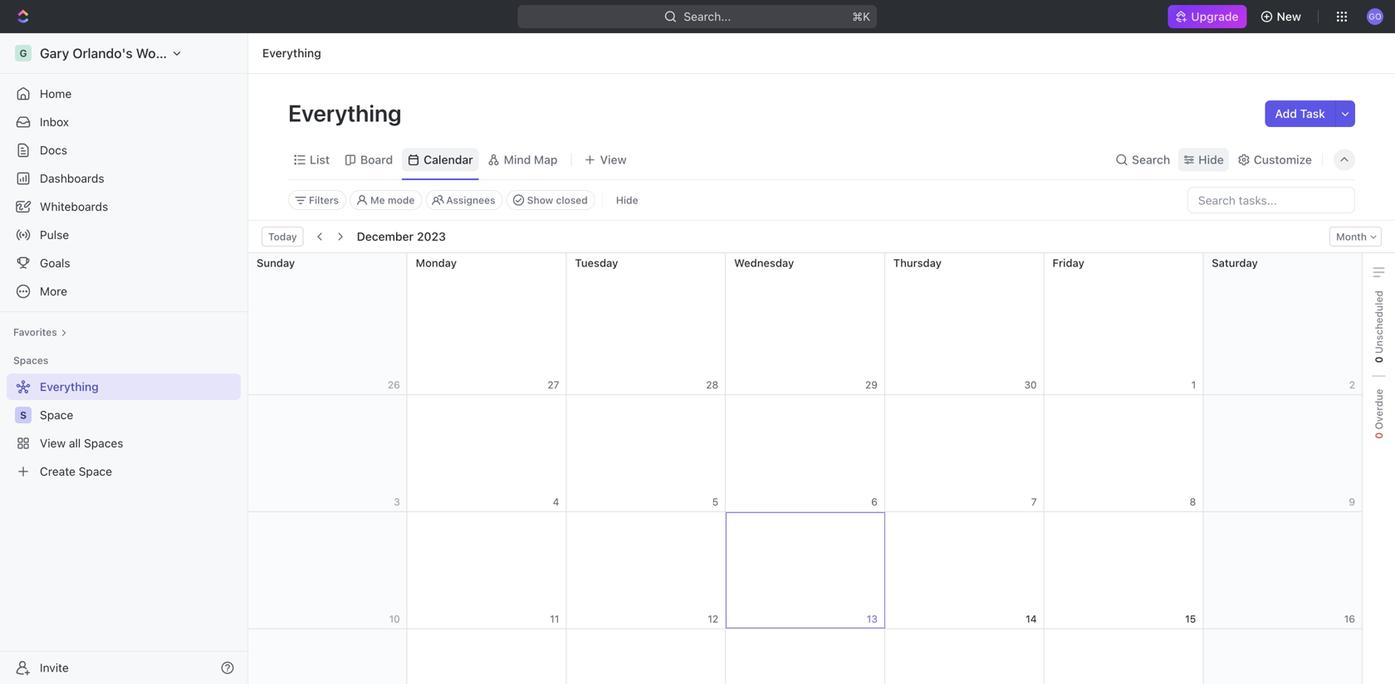 Task type: vqa. For each thing, say whether or not it's contained in the screenshot.
16
yes



Task type: locate. For each thing, give the bounding box(es) containing it.
2 vertical spatial everything
[[40, 380, 99, 394]]

dashboards
[[40, 172, 104, 185]]

goals
[[40, 256, 70, 270]]

hide right "search"
[[1199, 153, 1225, 167]]

search...
[[684, 10, 732, 23]]

sunday
[[257, 257, 295, 269]]

view all spaces
[[40, 437, 123, 450]]

show
[[527, 194, 554, 206]]

calendar
[[424, 153, 473, 167]]

2 row from the top
[[248, 395, 1363, 513]]

space down view all spaces
[[79, 465, 112, 479]]

16
[[1345, 614, 1356, 625]]

create
[[40, 465, 76, 479]]

0 vertical spatial everything link
[[258, 43, 326, 63]]

0 vertical spatial view
[[600, 153, 627, 167]]

4 row from the top
[[248, 630, 1363, 685]]

hide button
[[610, 190, 645, 210]]

tuesday
[[575, 257, 618, 269]]

0 vertical spatial hide
[[1199, 153, 1225, 167]]

thursday
[[894, 257, 942, 269]]

row
[[248, 253, 1363, 395], [248, 395, 1363, 513], [248, 513, 1363, 630], [248, 630, 1363, 685]]

friday
[[1053, 257, 1085, 269]]

0 vertical spatial 0
[[1374, 357, 1385, 363]]

row containing 10
[[248, 513, 1363, 630]]

me mode
[[371, 194, 415, 206]]

december
[[357, 230, 414, 243]]

0 horizontal spatial view
[[40, 437, 66, 450]]

9
[[1350, 496, 1356, 508]]

3 row from the top
[[248, 513, 1363, 630]]

mind
[[504, 153, 531, 167]]

0 vertical spatial everything
[[263, 46, 321, 60]]

hide
[[1199, 153, 1225, 167], [616, 194, 639, 206]]

6
[[872, 496, 878, 508]]

29
[[866, 379, 878, 391]]

view up hide button at the left
[[600, 153, 627, 167]]

add
[[1276, 107, 1298, 120]]

spaces down favorites
[[13, 355, 49, 366]]

10
[[389, 614, 400, 625]]

tree
[[7, 374, 241, 485]]

assignees
[[446, 194, 496, 206]]

everything
[[263, 46, 321, 60], [288, 99, 407, 127], [40, 380, 99, 394]]

12
[[708, 614, 719, 625]]

1 vertical spatial spaces
[[84, 437, 123, 450]]

tree inside sidebar navigation
[[7, 374, 241, 485]]

0 vertical spatial space
[[40, 408, 73, 422]]

1 horizontal spatial hide
[[1199, 153, 1225, 167]]

upgrade link
[[1169, 5, 1248, 28]]

2
[[1350, 379, 1356, 391]]

30
[[1025, 379, 1037, 391]]

13
[[867, 614, 878, 625]]

add task button
[[1266, 101, 1336, 127]]

view inside view button
[[600, 153, 627, 167]]

1 vertical spatial everything
[[288, 99, 407, 127]]

show closed button
[[507, 190, 596, 210]]

view button
[[579, 140, 633, 179]]

everything inside sidebar navigation
[[40, 380, 99, 394]]

1 vertical spatial view
[[40, 437, 66, 450]]

month button
[[1330, 227, 1383, 247]]

1 horizontal spatial view
[[600, 153, 627, 167]]

view inside view all spaces link
[[40, 437, 66, 450]]

0 for overdue
[[1374, 433, 1385, 439]]

home link
[[7, 81, 241, 107]]

board
[[361, 153, 393, 167]]

0 horizontal spatial everything link
[[7, 374, 238, 400]]

8
[[1190, 496, 1197, 508]]

1 0 from the top
[[1374, 357, 1385, 363]]

everything link for space, , element
[[7, 374, 238, 400]]

grid
[[248, 253, 1363, 685]]

map
[[534, 153, 558, 167]]

space
[[40, 408, 73, 422], [79, 465, 112, 479]]

view left all
[[40, 437, 66, 450]]

g
[[19, 47, 27, 59]]

1 vertical spatial space
[[79, 465, 112, 479]]

hide down view button
[[616, 194, 639, 206]]

list
[[310, 153, 330, 167]]

1 vertical spatial hide
[[616, 194, 639, 206]]

create space
[[40, 465, 112, 479]]

grid containing sunday
[[248, 253, 1363, 685]]

0 horizontal spatial hide
[[616, 194, 639, 206]]

sidebar navigation
[[0, 33, 252, 685]]

customize button
[[1233, 148, 1318, 172]]

mind map
[[504, 153, 558, 167]]

4
[[553, 496, 560, 508]]

inbox
[[40, 115, 69, 129]]

home
[[40, 87, 72, 101]]

1 horizontal spatial space
[[79, 465, 112, 479]]

hide inside dropdown button
[[1199, 153, 1225, 167]]

gary orlando's workspace, , element
[[15, 45, 32, 61]]

hide button
[[1179, 148, 1230, 172]]

favorites
[[13, 327, 57, 338]]

new
[[1278, 10, 1302, 23]]

goals link
[[7, 250, 241, 277]]

0 horizontal spatial spaces
[[13, 355, 49, 366]]

1 horizontal spatial everything link
[[258, 43, 326, 63]]

whiteboards link
[[7, 194, 241, 220]]

7
[[1032, 496, 1037, 508]]

1 row from the top
[[248, 253, 1363, 395]]

1 vertical spatial everything link
[[7, 374, 238, 400]]

view
[[600, 153, 627, 167], [40, 437, 66, 450]]

0 for unscheduled
[[1374, 357, 1385, 363]]

s
[[20, 410, 27, 421]]

space link
[[40, 402, 238, 429]]

space right space, , element
[[40, 408, 73, 422]]

tree containing everything
[[7, 374, 241, 485]]

everything link
[[258, 43, 326, 63], [7, 374, 238, 400]]

saturday
[[1212, 257, 1259, 269]]

1 vertical spatial 0
[[1374, 433, 1385, 439]]

go
[[1370, 11, 1382, 21]]

filters
[[309, 194, 339, 206]]

spaces right all
[[84, 437, 123, 450]]

wednesday
[[735, 257, 795, 269]]

2 0 from the top
[[1374, 433, 1385, 439]]



Task type: describe. For each thing, give the bounding box(es) containing it.
new button
[[1254, 3, 1312, 30]]

assignees button
[[426, 190, 503, 210]]

filters button
[[288, 190, 346, 210]]

26
[[388, 379, 400, 391]]

docs
[[40, 143, 67, 157]]

row containing 26
[[248, 253, 1363, 395]]

month
[[1337, 231, 1368, 243]]

board link
[[357, 148, 393, 172]]

task
[[1301, 107, 1326, 120]]

today button
[[262, 227, 304, 247]]

everything link for grid containing sunday
[[258, 43, 326, 63]]

⌘k
[[853, 10, 871, 23]]

gary
[[40, 45, 69, 61]]

inbox link
[[7, 109, 241, 135]]

more button
[[7, 278, 241, 305]]

me
[[371, 194, 385, 206]]

go button
[[1363, 3, 1389, 30]]

search button
[[1111, 148, 1176, 172]]

list link
[[307, 148, 330, 172]]

1
[[1192, 379, 1197, 391]]

calendar link
[[421, 148, 473, 172]]

0 horizontal spatial space
[[40, 408, 73, 422]]

pulse link
[[7, 222, 241, 248]]

december 2023
[[357, 230, 446, 243]]

overdue
[[1374, 389, 1385, 433]]

favorites button
[[7, 322, 74, 342]]

14
[[1026, 614, 1037, 625]]

invite
[[40, 661, 69, 675]]

view all spaces link
[[7, 430, 238, 457]]

upgrade
[[1192, 10, 1239, 23]]

whiteboards
[[40, 200, 108, 214]]

add task
[[1276, 107, 1326, 120]]

today
[[268, 231, 297, 243]]

me mode button
[[350, 190, 422, 210]]

3
[[394, 496, 400, 508]]

closed
[[556, 194, 588, 206]]

5
[[713, 496, 719, 508]]

workspace
[[136, 45, 205, 61]]

search
[[1133, 153, 1171, 167]]

view for view all spaces
[[40, 437, 66, 450]]

orlando's
[[73, 45, 133, 61]]

Search tasks... text field
[[1189, 188, 1355, 213]]

gary orlando's workspace
[[40, 45, 205, 61]]

view button
[[579, 148, 633, 172]]

27
[[548, 379, 560, 391]]

dashboards link
[[7, 165, 241, 192]]

pulse
[[40, 228, 69, 242]]

hide inside button
[[616, 194, 639, 206]]

11
[[550, 614, 560, 625]]

mind map link
[[501, 148, 558, 172]]

28
[[706, 379, 719, 391]]

mode
[[388, 194, 415, 206]]

view for view
[[600, 153, 627, 167]]

1 horizontal spatial spaces
[[84, 437, 123, 450]]

15
[[1186, 614, 1197, 625]]

all
[[69, 437, 81, 450]]

unscheduled
[[1374, 291, 1385, 357]]

space, , element
[[15, 407, 32, 424]]

more
[[40, 285, 67, 298]]

customize
[[1254, 153, 1313, 167]]

row containing 3
[[248, 395, 1363, 513]]

0 vertical spatial spaces
[[13, 355, 49, 366]]

monday
[[416, 257, 457, 269]]

show closed
[[527, 194, 588, 206]]

2023
[[417, 230, 446, 243]]

create space link
[[7, 459, 238, 485]]



